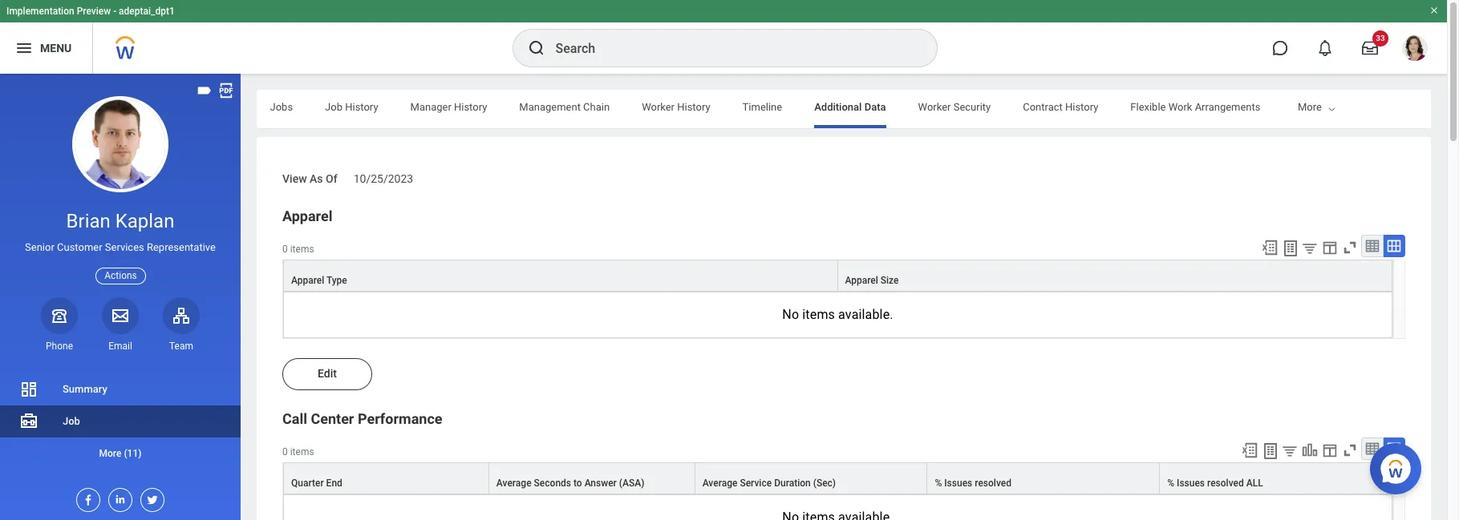 Task type: vqa. For each thing, say whether or not it's contained in the screenshot.
Flexible
yes



Task type: locate. For each thing, give the bounding box(es) containing it.
more (11) button
[[0, 438, 241, 470]]

1 horizontal spatial issues
[[1177, 478, 1206, 489]]

average seconds to answer (asa) button
[[489, 464, 695, 494]]

1 row from the top
[[283, 260, 1393, 292]]

1 worker from the left
[[642, 101, 675, 113]]

select to filter grid data image for apparel
[[1302, 240, 1319, 257]]

facebook image
[[77, 490, 95, 507]]

contract history
[[1023, 101, 1099, 113]]

job
[[325, 101, 343, 113], [63, 416, 80, 428]]

1 horizontal spatial %
[[1168, 478, 1175, 489]]

twitter image
[[141, 490, 159, 507]]

apparel down view as of on the left top of page
[[283, 208, 333, 225]]

of
[[326, 173, 338, 185]]

0 inside call center performance group
[[283, 447, 288, 458]]

customer
[[57, 242, 102, 254]]

more down the notifications large 'icon' on the top of the page
[[1299, 101, 1323, 113]]

history for manager history
[[454, 101, 487, 113]]

2 resolved from the left
[[1208, 478, 1245, 489]]

0 vertical spatial select to filter grid data image
[[1302, 240, 1319, 257]]

apparel size button
[[838, 261, 1392, 291]]

summary
[[63, 384, 107, 396]]

1 vertical spatial job
[[63, 416, 80, 428]]

average left the seconds
[[497, 478, 532, 489]]

team
[[169, 341, 193, 352]]

job inside tab list
[[325, 101, 343, 113]]

history left manager
[[345, 101, 378, 113]]

1 vertical spatial row
[[283, 463, 1393, 495]]

0 down apparel button
[[283, 244, 288, 255]]

items inside call center performance group
[[290, 447, 314, 458]]

toolbar
[[1254, 235, 1406, 260], [1234, 438, 1406, 463]]

phone
[[46, 341, 73, 352]]

average inside average service duration (sec) popup button
[[703, 478, 738, 489]]

team brian kaplan element
[[163, 340, 200, 353]]

average left "service"
[[703, 478, 738, 489]]

average seconds to answer (asa)
[[497, 478, 645, 489]]

job right jobs
[[325, 101, 343, 113]]

justify image
[[14, 39, 34, 58]]

row inside call center performance group
[[283, 463, 1393, 495]]

click to view/edit grid preferences image
[[1322, 239, 1339, 257], [1322, 442, 1339, 460]]

0 vertical spatial row
[[283, 260, 1393, 292]]

worker left security
[[919, 101, 951, 113]]

select to filter grid data image right export to worksheets image
[[1282, 443, 1299, 460]]

2 history from the left
[[454, 101, 487, 113]]

0 horizontal spatial worker
[[642, 101, 675, 113]]

more (11)
[[99, 449, 142, 460]]

click to view/edit grid preferences image left fullscreen image on the right of the page
[[1322, 239, 1339, 257]]

0
[[283, 244, 288, 255], [283, 447, 288, 458]]

1 vertical spatial expand table image
[[1387, 441, 1403, 457]]

0 down call
[[283, 447, 288, 458]]

call center performance button
[[283, 411, 443, 428]]

jobs
[[270, 101, 293, 113]]

adeptai_dpt1
[[119, 6, 175, 17]]

click to view/edit grid preferences image left fullscreen icon
[[1322, 442, 1339, 460]]

0 vertical spatial 0
[[283, 244, 288, 255]]

1 horizontal spatial select to filter grid data image
[[1302, 240, 1319, 257]]

work
[[1169, 101, 1193, 113]]

0 vertical spatial toolbar
[[1254, 235, 1406, 260]]

service
[[740, 478, 772, 489]]

%
[[935, 478, 942, 489], [1168, 478, 1175, 489]]

worker right chain
[[642, 101, 675, 113]]

0 horizontal spatial %
[[935, 478, 942, 489]]

job for job
[[63, 416, 80, 428]]

expand table image
[[1387, 238, 1403, 254], [1387, 441, 1403, 457]]

3 history from the left
[[678, 101, 711, 113]]

timeline
[[743, 101, 783, 113]]

more (11) button
[[0, 445, 241, 464]]

1 0 from the top
[[283, 244, 288, 255]]

0 vertical spatial click to view/edit grid preferences image
[[1322, 239, 1339, 257]]

chain
[[584, 101, 610, 113]]

0 vertical spatial items
[[290, 244, 314, 255]]

toolbar inside call center performance group
[[1234, 438, 1406, 463]]

apparel inside apparel type popup button
[[291, 275, 324, 286]]

resolved for % issues resolved
[[975, 478, 1012, 489]]

0 for apparel
[[283, 244, 288, 255]]

resolved
[[975, 478, 1012, 489], [1208, 478, 1245, 489]]

resolved inside % issues resolved popup button
[[975, 478, 1012, 489]]

1 issues from the left
[[945, 478, 973, 489]]

issues for % issues resolved all
[[1177, 478, 1206, 489]]

row
[[283, 260, 1393, 292], [283, 463, 1393, 495]]

call center performance group
[[283, 410, 1406, 521]]

export to worksheets image
[[1262, 442, 1281, 461]]

2 0 from the top
[[283, 447, 288, 458]]

1 expand table image from the top
[[1387, 238, 1403, 254]]

1 resolved from the left
[[975, 478, 1012, 489]]

flexible work arrangements
[[1131, 101, 1261, 113]]

preview
[[77, 6, 111, 17]]

1 vertical spatial items
[[803, 307, 835, 322]]

1 average from the left
[[497, 478, 532, 489]]

history for contract history
[[1066, 101, 1099, 113]]

implementation
[[6, 6, 74, 17]]

0 horizontal spatial issues
[[945, 478, 973, 489]]

0 horizontal spatial more
[[99, 449, 122, 460]]

2 click to view/edit grid preferences image from the top
[[1322, 442, 1339, 460]]

all
[[1247, 478, 1264, 489]]

row containing quarter end
[[283, 463, 1393, 495]]

(11)
[[124, 449, 142, 460]]

phone brian kaplan element
[[41, 340, 78, 353]]

management chain
[[520, 101, 610, 113]]

additional
[[815, 101, 862, 113]]

history for worker history
[[678, 101, 711, 113]]

list containing summary
[[0, 374, 241, 470]]

size
[[881, 275, 899, 286]]

0 items inside call center performance group
[[283, 447, 314, 458]]

apparel for apparel
[[283, 208, 333, 225]]

resolved inside % issues resolved all popup button
[[1208, 478, 1245, 489]]

% for % issues resolved all
[[1168, 478, 1175, 489]]

2 expand table image from the top
[[1387, 441, 1403, 457]]

more
[[1299, 101, 1323, 113], [99, 449, 122, 460]]

1 horizontal spatial worker
[[919, 101, 951, 113]]

toolbar inside apparel group
[[1254, 235, 1406, 260]]

0 items up quarter
[[283, 447, 314, 458]]

apparel for apparel type
[[291, 275, 324, 286]]

job image
[[19, 413, 39, 432]]

apparel left size
[[846, 275, 879, 286]]

flexible
[[1131, 101, 1167, 113]]

select to filter grid data image
[[1302, 240, 1319, 257], [1282, 443, 1299, 460]]

issues
[[945, 478, 973, 489], [1177, 478, 1206, 489]]

0 vertical spatial job
[[325, 101, 343, 113]]

0 vertical spatial 0 items
[[283, 244, 314, 255]]

implementation preview -   adeptai_dpt1
[[6, 6, 175, 17]]

tab list
[[0, 90, 1261, 128]]

2 % from the left
[[1168, 478, 1175, 489]]

0 horizontal spatial resolved
[[975, 478, 1012, 489]]

issues inside % issues resolved all popup button
[[1177, 478, 1206, 489]]

1 vertical spatial 0
[[283, 447, 288, 458]]

job down summary
[[63, 416, 80, 428]]

row for apparel
[[283, 260, 1393, 292]]

view as of
[[283, 173, 338, 185]]

summary link
[[0, 374, 241, 406]]

expand/collapse chart image
[[1302, 442, 1319, 460]]

email
[[108, 341, 132, 352]]

items right no
[[803, 307, 835, 322]]

issues for % issues resolved
[[945, 478, 973, 489]]

fullscreen image
[[1342, 239, 1360, 257]]

1 % from the left
[[935, 478, 942, 489]]

0 inside apparel group
[[283, 244, 288, 255]]

average service duration (sec)
[[703, 478, 836, 489]]

representative
[[147, 242, 216, 254]]

items down apparel button
[[290, 244, 314, 255]]

2 vertical spatial items
[[290, 447, 314, 458]]

more left "(11)"
[[99, 449, 122, 460]]

search image
[[527, 39, 546, 58]]

1 horizontal spatial job
[[325, 101, 343, 113]]

fullscreen image
[[1342, 442, 1360, 460]]

edit
[[318, 367, 337, 380]]

management
[[520, 101, 581, 113]]

0 vertical spatial expand table image
[[1387, 238, 1403, 254]]

apparel inside apparel size 'popup button'
[[846, 275, 879, 286]]

apparel left 'type'
[[291, 275, 324, 286]]

table image
[[1365, 441, 1381, 457]]

duration
[[775, 478, 811, 489]]

navigation pane region
[[0, 74, 241, 521]]

% issues resolved button
[[928, 464, 1160, 494]]

call center performance
[[283, 411, 443, 428]]

select to filter grid data image inside apparel group
[[1302, 240, 1319, 257]]

1 0 items from the top
[[283, 244, 314, 255]]

2 issues from the left
[[1177, 478, 1206, 489]]

history right contract
[[1066, 101, 1099, 113]]

row inside apparel group
[[283, 260, 1393, 292]]

2 0 items from the top
[[283, 447, 314, 458]]

2 row from the top
[[283, 463, 1393, 495]]

items up quarter
[[290, 447, 314, 458]]

Search Workday  search field
[[556, 30, 904, 66]]

history
[[345, 101, 378, 113], [454, 101, 487, 113], [678, 101, 711, 113], [1066, 101, 1099, 113]]

history right manager
[[454, 101, 487, 113]]

0 items for apparel
[[283, 244, 314, 255]]

items
[[290, 244, 314, 255], [803, 307, 835, 322], [290, 447, 314, 458]]

1 vertical spatial toolbar
[[1234, 438, 1406, 463]]

phone image
[[48, 306, 71, 326]]

performance
[[358, 411, 443, 428]]

1 vertical spatial more
[[99, 449, 122, 460]]

issues inside % issues resolved popup button
[[945, 478, 973, 489]]

2 worker from the left
[[919, 101, 951, 113]]

to
[[574, 478, 582, 489]]

kaplan
[[115, 210, 174, 233]]

list
[[0, 374, 241, 470]]

no
[[783, 307, 800, 322]]

average inside average seconds to answer (asa) popup button
[[497, 478, 532, 489]]

1 vertical spatial 0 items
[[283, 447, 314, 458]]

0 vertical spatial more
[[1299, 101, 1323, 113]]

% inside popup button
[[1168, 478, 1175, 489]]

manager
[[411, 101, 452, 113]]

row containing apparel type
[[283, 260, 1393, 292]]

select to filter grid data image right export to worksheets icon
[[1302, 240, 1319, 257]]

0 horizontal spatial job
[[63, 416, 80, 428]]

security
[[954, 101, 991, 113]]

menu button
[[0, 22, 92, 74]]

as
[[310, 173, 323, 185]]

history left 'timeline'
[[678, 101, 711, 113]]

apparel
[[283, 208, 333, 225], [291, 275, 324, 286], [846, 275, 879, 286]]

1 horizontal spatial more
[[1299, 101, 1323, 113]]

expand table image right table image
[[1387, 238, 1403, 254]]

expand table image right table icon
[[1387, 441, 1403, 457]]

quarter end
[[291, 478, 343, 489]]

inbox large image
[[1363, 40, 1379, 56]]

no items available.
[[783, 307, 894, 322]]

4 history from the left
[[1066, 101, 1099, 113]]

data
[[865, 101, 886, 113]]

10/25/2023
[[354, 173, 413, 185]]

1 vertical spatial click to view/edit grid preferences image
[[1322, 442, 1339, 460]]

1 horizontal spatial average
[[703, 478, 738, 489]]

% issues resolved all button
[[1161, 464, 1392, 494]]

apparel group
[[283, 207, 1406, 339]]

worker
[[642, 101, 675, 113], [919, 101, 951, 113]]

2 average from the left
[[703, 478, 738, 489]]

more inside more (11) dropdown button
[[99, 449, 122, 460]]

0 items down apparel button
[[283, 244, 314, 255]]

worker security
[[919, 101, 991, 113]]

0 horizontal spatial select to filter grid data image
[[1282, 443, 1299, 460]]

% issues resolved all
[[1168, 478, 1264, 489]]

quarter end button
[[284, 464, 489, 494]]

actions button
[[96, 268, 146, 285]]

average
[[497, 478, 532, 489], [703, 478, 738, 489]]

1 click to view/edit grid preferences image from the top
[[1322, 239, 1339, 257]]

0 horizontal spatial average
[[497, 478, 532, 489]]

1 horizontal spatial resolved
[[1208, 478, 1245, 489]]

0 items inside apparel group
[[283, 244, 314, 255]]

1 vertical spatial select to filter grid data image
[[1282, 443, 1299, 460]]

more for more
[[1299, 101, 1323, 113]]

job inside job link
[[63, 416, 80, 428]]

team link
[[163, 298, 200, 353]]

% inside popup button
[[935, 478, 942, 489]]

1 history from the left
[[345, 101, 378, 113]]

0 items
[[283, 244, 314, 255], [283, 447, 314, 458]]



Task type: describe. For each thing, give the bounding box(es) containing it.
select to filter grid data image for call center performance
[[1282, 443, 1299, 460]]

manager history
[[411, 101, 487, 113]]

expand table image for table icon
[[1387, 441, 1403, 457]]

menu banner
[[0, 0, 1448, 74]]

apparel for apparel size
[[846, 275, 879, 286]]

average service duration (sec) button
[[696, 464, 927, 494]]

export to excel image
[[1262, 239, 1279, 257]]

export to excel image
[[1242, 442, 1259, 460]]

call
[[283, 411, 307, 428]]

0 for call center performance
[[283, 447, 288, 458]]

email button
[[102, 298, 139, 353]]

phone button
[[41, 298, 78, 353]]

type
[[327, 275, 347, 286]]

apparel type
[[291, 275, 347, 286]]

resolved for % issues resolved all
[[1208, 478, 1245, 489]]

brian kaplan
[[66, 210, 174, 233]]

job history
[[325, 101, 378, 113]]

row for call center performance
[[283, 463, 1393, 495]]

available.
[[839, 307, 894, 322]]

mail image
[[111, 306, 130, 326]]

worker for worker history
[[642, 101, 675, 113]]

tag image
[[196, 82, 213, 100]]

toolbar for apparel
[[1254, 235, 1406, 260]]

view team image
[[172, 306, 191, 326]]

view as of element
[[354, 163, 413, 187]]

job for job history
[[325, 101, 343, 113]]

notifications large image
[[1318, 40, 1334, 56]]

(sec)
[[814, 478, 836, 489]]

summary image
[[19, 380, 39, 400]]

33
[[1377, 34, 1386, 43]]

apparel button
[[283, 208, 333, 225]]

senior
[[25, 242, 54, 254]]

view printable version (pdf) image
[[217, 82, 235, 100]]

tab list containing jobs
[[0, 90, 1261, 128]]

profile logan mcneil image
[[1403, 35, 1429, 64]]

toolbar for call center performance
[[1234, 438, 1406, 463]]

expand table image for table image
[[1387, 238, 1403, 254]]

contract
[[1023, 101, 1063, 113]]

apparel size
[[846, 275, 899, 286]]

average for average seconds to answer (asa)
[[497, 478, 532, 489]]

items for apparel
[[290, 244, 314, 255]]

-
[[113, 6, 116, 17]]

close environment banner image
[[1430, 6, 1440, 15]]

% for % issues resolved
[[935, 478, 942, 489]]

(asa)
[[619, 478, 645, 489]]

33 button
[[1353, 30, 1389, 66]]

0 items for call center performance
[[283, 447, 314, 458]]

export to worksheets image
[[1282, 239, 1301, 258]]

more for more (11)
[[99, 449, 122, 460]]

history for job history
[[345, 101, 378, 113]]

job link
[[0, 406, 241, 438]]

answer
[[585, 478, 617, 489]]

% issues resolved
[[935, 478, 1012, 489]]

average for average service duration (sec)
[[703, 478, 738, 489]]

edit button
[[283, 359, 372, 391]]

items for call center performance
[[290, 447, 314, 458]]

end
[[326, 478, 343, 489]]

arrangements
[[1196, 101, 1261, 113]]

email brian kaplan element
[[102, 340, 139, 353]]

center
[[311, 411, 354, 428]]

worker for worker security
[[919, 101, 951, 113]]

menu
[[40, 41, 72, 54]]

services
[[105, 242, 144, 254]]

worker history
[[642, 101, 711, 113]]

actions
[[104, 270, 137, 281]]

seconds
[[534, 478, 571, 489]]

view
[[283, 173, 307, 185]]

brian
[[66, 210, 111, 233]]

linkedin image
[[109, 490, 127, 506]]

senior customer services representative
[[25, 242, 216, 254]]

additional data
[[815, 101, 886, 113]]

table image
[[1365, 238, 1381, 254]]

quarter
[[291, 478, 324, 489]]

apparel type button
[[284, 261, 837, 291]]



